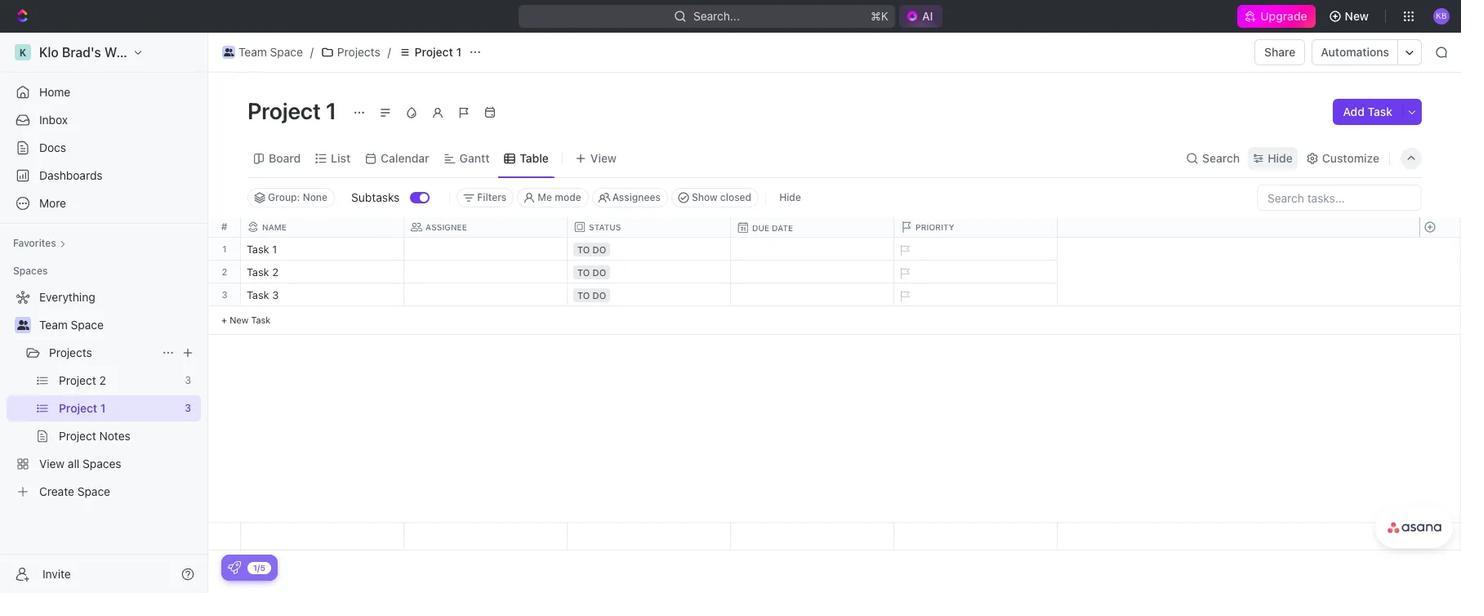 Task type: describe. For each thing, give the bounding box(es) containing it.
assignees
[[613, 191, 661, 203]]

0 vertical spatial team space link
[[218, 42, 307, 62]]

1 inside 1 2 3
[[223, 244, 227, 254]]

press space to select this row. row containing ‎task 1
[[241, 238, 1058, 263]]

ai
[[922, 9, 933, 23]]

to do for task 3
[[578, 290, 607, 301]]

k
[[19, 46, 26, 58]]

do for ‎task 1
[[593, 244, 607, 255]]

⌘k
[[871, 9, 889, 23]]

onboarding checklist button image
[[228, 561, 241, 574]]

3 row group from the left
[[1420, 238, 1461, 335]]

create
[[39, 485, 74, 498]]

me mode button
[[518, 188, 589, 208]]

press space to select this row. row containing 1
[[208, 238, 241, 261]]

automations button
[[1313, 40, 1398, 65]]

3 inside press space to select this row. row
[[272, 288, 279, 302]]

group: none
[[268, 191, 328, 203]]

board
[[269, 151, 301, 165]]

0 vertical spatial projects
[[337, 45, 381, 59]]

3 up project notes link
[[185, 402, 191, 414]]

group:
[[268, 191, 300, 203]]

board link
[[266, 147, 301, 170]]

name
[[262, 222, 287, 232]]

‎task 2
[[247, 266, 279, 279]]

new button
[[1323, 3, 1379, 29]]

share
[[1265, 45, 1296, 59]]

do for ‎task 2
[[593, 267, 607, 278]]

dropdown menu image
[[731, 523, 894, 550]]

1 horizontal spatial team space
[[239, 45, 303, 59]]

due
[[753, 223, 770, 233]]

2 / from the left
[[388, 45, 391, 59]]

more
[[39, 196, 66, 210]]

task inside press space to select this row. row
[[247, 288, 269, 302]]

row group containing ‎task 1
[[241, 238, 1058, 335]]

more button
[[7, 190, 201, 217]]

to do cell for task 3
[[568, 284, 731, 306]]

to do cell for ‎task 1
[[568, 238, 731, 260]]

hide inside dropdown button
[[1268, 151, 1293, 165]]

automations
[[1322, 45, 1390, 59]]

invite
[[42, 567, 71, 581]]

view all spaces
[[39, 457, 121, 471]]

name column header
[[241, 217, 408, 237]]

#
[[221, 221, 227, 233]]

tree inside the 'sidebar' navigation
[[7, 284, 201, 505]]

add
[[1344, 105, 1365, 118]]

priority
[[916, 222, 955, 232]]

1 horizontal spatial team
[[239, 45, 267, 59]]

favorites button
[[7, 234, 73, 253]]

due date
[[753, 223, 794, 233]]

hide button
[[1249, 147, 1298, 170]]

user group image inside team space link
[[224, 48, 234, 56]]

project 1 inside the 'sidebar' navigation
[[59, 401, 106, 415]]

priority column header
[[895, 217, 1061, 237]]

Search tasks... text field
[[1258, 185, 1422, 210]]

calendar
[[381, 151, 430, 165]]

all
[[68, 457, 79, 471]]

‎task for ‎task 1
[[247, 243, 269, 256]]

2 for ‎task
[[272, 266, 279, 279]]

task 3
[[247, 288, 279, 302]]

due date button
[[731, 222, 895, 234]]

spaces inside tree
[[83, 457, 121, 471]]

hide inside button
[[780, 191, 802, 203]]

list link
[[328, 147, 351, 170]]

1 inside the 'sidebar' navigation
[[100, 401, 106, 415]]

new task
[[230, 315, 271, 325]]

to do for ‎task 2
[[578, 267, 607, 278]]

assignees button
[[592, 188, 668, 208]]

upgrade
[[1261, 9, 1308, 23]]

home
[[39, 85, 70, 99]]

show closed button
[[672, 188, 759, 208]]

search
[[1203, 151, 1241, 165]]

0 vertical spatial project 1 link
[[394, 42, 466, 62]]

set priority element for ‎task 1
[[892, 239, 917, 263]]

to for task 3
[[578, 290, 590, 301]]

do for task 3
[[593, 290, 607, 301]]

show
[[692, 191, 718, 203]]

task for new task
[[251, 315, 271, 325]]

home link
[[7, 79, 201, 105]]

none
[[303, 191, 328, 203]]

list
[[331, 151, 351, 165]]

customize button
[[1302, 147, 1385, 170]]

favorites
[[13, 237, 56, 249]]

upgrade link
[[1238, 5, 1316, 28]]

add task button
[[1334, 99, 1403, 125]]

to for ‎task 2
[[578, 267, 590, 278]]

1 2 3
[[222, 244, 228, 300]]

show closed
[[692, 191, 752, 203]]

projects inside the 'sidebar' navigation
[[49, 346, 92, 360]]

gantt link
[[457, 147, 490, 170]]

0 horizontal spatial project 1 link
[[59, 395, 178, 422]]

onboarding checklist button element
[[228, 561, 241, 574]]

set priority element for task 3
[[892, 284, 917, 309]]

to for ‎task 1
[[578, 244, 590, 255]]

klo brad's workspace
[[39, 45, 172, 60]]

priority button
[[895, 221, 1058, 233]]

everything link
[[7, 284, 198, 311]]

set priority image
[[892, 284, 917, 309]]

1 horizontal spatial project 1
[[248, 97, 342, 124]]

brad's
[[62, 45, 101, 60]]

‎task for ‎task 2
[[247, 266, 269, 279]]

docs link
[[7, 135, 201, 161]]

share button
[[1255, 39, 1306, 65]]

create space link
[[7, 479, 198, 505]]

docs
[[39, 141, 66, 154]]

view all spaces link
[[7, 451, 198, 477]]



Task type: vqa. For each thing, say whether or not it's contained in the screenshot.
right Urgent
no



Task type: locate. For each thing, give the bounding box(es) containing it.
to do cell for ‎task 2
[[568, 261, 731, 283]]

0 vertical spatial view
[[591, 151, 617, 165]]

search button
[[1182, 147, 1245, 170]]

0 horizontal spatial /
[[310, 45, 314, 59]]

3 right project 2 link
[[185, 374, 191, 387]]

row containing name
[[241, 217, 1061, 238]]

table
[[520, 151, 549, 165]]

create space
[[39, 485, 110, 498]]

3 left task 3
[[222, 289, 228, 300]]

1 vertical spatial project 1
[[248, 97, 342, 124]]

view inside button
[[591, 151, 617, 165]]

0 vertical spatial projects link
[[317, 42, 385, 62]]

2 vertical spatial do
[[593, 290, 607, 301]]

team space inside tree
[[39, 318, 104, 332]]

0 vertical spatial space
[[270, 45, 303, 59]]

gantt
[[460, 151, 490, 165]]

1 horizontal spatial project 1 link
[[394, 42, 466, 62]]

new for new
[[1346, 9, 1370, 23]]

2 vertical spatial space
[[77, 485, 110, 498]]

to
[[578, 244, 590, 255], [578, 267, 590, 278], [578, 290, 590, 301]]

set priority element
[[892, 239, 917, 263], [892, 261, 917, 286], [892, 284, 917, 309]]

project
[[415, 45, 453, 59], [248, 97, 321, 124], [59, 373, 96, 387], [59, 401, 97, 415], [59, 429, 96, 443]]

0 horizontal spatial user group image
[[17, 320, 29, 330]]

dashboards
[[39, 168, 103, 182]]

1 vertical spatial team space link
[[39, 312, 198, 338]]

task for add task
[[1368, 105, 1393, 118]]

closed
[[721, 191, 752, 203]]

1 vertical spatial projects link
[[49, 340, 155, 366]]

task inside button
[[1368, 105, 1393, 118]]

project for project notes link
[[59, 429, 96, 443]]

new down task 3
[[230, 315, 249, 325]]

1 horizontal spatial view
[[591, 151, 617, 165]]

1 vertical spatial do
[[593, 267, 607, 278]]

/
[[310, 45, 314, 59], [388, 45, 391, 59]]

projects
[[337, 45, 381, 59], [49, 346, 92, 360]]

1 horizontal spatial user group image
[[224, 48, 234, 56]]

‎task down ‎task 1
[[247, 266, 269, 279]]

2 inside 1 2 3
[[222, 266, 228, 277]]

project 2
[[59, 373, 106, 387]]

2 inside project 2 link
[[99, 373, 106, 387]]

everything
[[39, 290, 95, 304]]

table link
[[517, 147, 549, 170]]

2 do from the top
[[593, 267, 607, 278]]

notes
[[99, 429, 131, 443]]

press space to select this row. row containing ‎task 2
[[241, 261, 1058, 286]]

view button
[[569, 147, 623, 170]]

1 horizontal spatial /
[[388, 45, 391, 59]]

1 vertical spatial view
[[39, 457, 65, 471]]

to do for ‎task 1
[[578, 244, 607, 255]]

add task
[[1344, 105, 1393, 118]]

1 vertical spatial space
[[71, 318, 104, 332]]

2 for project
[[99, 373, 106, 387]]

space
[[270, 45, 303, 59], [71, 318, 104, 332], [77, 485, 110, 498]]

2 ‎task from the top
[[247, 266, 269, 279]]

‎task up ‎task 2 at top left
[[247, 243, 269, 256]]

0 vertical spatial task
[[1368, 105, 1393, 118]]

1 ‎task from the top
[[247, 243, 269, 256]]

inbox link
[[7, 107, 201, 133]]

1 vertical spatial team space
[[39, 318, 104, 332]]

task down ‎task 2 at top left
[[247, 288, 269, 302]]

set priority image for 2
[[892, 261, 917, 286]]

new inside grid
[[230, 315, 249, 325]]

0 horizontal spatial projects
[[49, 346, 92, 360]]

user group image inside tree
[[17, 320, 29, 330]]

klo brad's workspace, , element
[[15, 44, 31, 60]]

2 vertical spatial to
[[578, 290, 590, 301]]

2 horizontal spatial 2
[[272, 266, 279, 279]]

spaces
[[13, 265, 48, 277], [83, 457, 121, 471]]

2 vertical spatial to do
[[578, 290, 607, 301]]

3 to do from the top
[[578, 290, 607, 301]]

1 row group from the left
[[208, 238, 241, 335]]

0 vertical spatial team
[[239, 45, 267, 59]]

assignee
[[426, 222, 467, 232]]

task
[[1368, 105, 1393, 118], [247, 288, 269, 302], [251, 315, 271, 325]]

cell
[[404, 238, 568, 260], [731, 238, 895, 260], [404, 261, 568, 283], [731, 261, 895, 283], [404, 284, 568, 306], [731, 284, 895, 306]]

0 horizontal spatial 2
[[99, 373, 106, 387]]

2 vertical spatial task
[[251, 315, 271, 325]]

0 horizontal spatial projects link
[[49, 340, 155, 366]]

1 horizontal spatial projects link
[[317, 42, 385, 62]]

2 row group from the left
[[241, 238, 1058, 335]]

1 vertical spatial user group image
[[17, 320, 29, 330]]

‎task
[[247, 243, 269, 256], [247, 266, 269, 279]]

search...
[[694, 9, 740, 23]]

filters
[[477, 191, 507, 203]]

user group image
[[224, 48, 234, 56], [17, 320, 29, 330]]

2 horizontal spatial project 1
[[415, 45, 462, 59]]

spaces down favorites
[[13, 265, 48, 277]]

0 horizontal spatial project 1
[[59, 401, 106, 415]]

team inside tree
[[39, 318, 68, 332]]

3 to do cell from the top
[[568, 284, 731, 306]]

me mode
[[538, 191, 582, 203]]

0 vertical spatial spaces
[[13, 265, 48, 277]]

2 up task 3
[[272, 266, 279, 279]]

0 vertical spatial do
[[593, 244, 607, 255]]

view for view all spaces
[[39, 457, 65, 471]]

set priority image
[[892, 239, 917, 263], [892, 261, 917, 286]]

hide button
[[773, 188, 808, 208]]

kb
[[1437, 11, 1448, 21]]

view button
[[569, 139, 623, 177]]

1 vertical spatial hide
[[780, 191, 802, 203]]

1 vertical spatial project 1 link
[[59, 395, 178, 422]]

1 vertical spatial ‎task
[[247, 266, 269, 279]]

1 horizontal spatial hide
[[1268, 151, 1293, 165]]

view left all
[[39, 457, 65, 471]]

row group containing 1 2 3
[[208, 238, 241, 335]]

grid
[[208, 217, 1462, 551]]

0 vertical spatial team space
[[239, 45, 303, 59]]

date
[[772, 223, 794, 233]]

1 horizontal spatial team space link
[[218, 42, 307, 62]]

1 vertical spatial to do
[[578, 267, 607, 278]]

sidebar navigation
[[0, 33, 212, 593]]

2 for 1
[[222, 266, 228, 277]]

task down task 3
[[251, 315, 271, 325]]

‎task 1
[[247, 243, 277, 256]]

1 horizontal spatial 2
[[222, 266, 228, 277]]

0 vertical spatial new
[[1346, 9, 1370, 23]]

project 2 link
[[59, 368, 179, 394]]

project notes link
[[59, 423, 198, 449]]

1 horizontal spatial projects
[[337, 45, 381, 59]]

3 set priority element from the top
[[892, 284, 917, 309]]

1/5
[[253, 563, 266, 572]]

space inside create space link
[[77, 485, 110, 498]]

0 vertical spatial user group image
[[224, 48, 234, 56]]

0 vertical spatial to do
[[578, 244, 607, 255]]

kb button
[[1429, 3, 1455, 29]]

1 vertical spatial new
[[230, 315, 249, 325]]

1 do from the top
[[593, 244, 607, 255]]

2 left ‎task 2 at top left
[[222, 266, 228, 277]]

project 1
[[415, 45, 462, 59], [248, 97, 342, 124], [59, 401, 106, 415]]

new
[[1346, 9, 1370, 23], [230, 315, 249, 325]]

ai button
[[899, 5, 943, 28]]

due date column header
[[731, 217, 898, 238]]

tree
[[7, 284, 201, 505]]

view inside tree
[[39, 457, 65, 471]]

0 horizontal spatial hide
[[780, 191, 802, 203]]

1 to from the top
[[578, 244, 590, 255]]

to do
[[578, 244, 607, 255], [578, 267, 607, 278], [578, 290, 607, 301]]

new up automations
[[1346, 9, 1370, 23]]

set priority image for 1
[[892, 239, 917, 263]]

0 vertical spatial hide
[[1268, 151, 1293, 165]]

2 set priority element from the top
[[892, 261, 917, 286]]

assignee button
[[404, 221, 568, 233]]

2 to do cell from the top
[[568, 261, 731, 283]]

2 to do from the top
[[578, 267, 607, 278]]

3 to from the top
[[578, 290, 590, 301]]

assignee column header
[[404, 217, 571, 237]]

press space to select this row. row containing 3
[[208, 284, 241, 306]]

0 horizontal spatial team space
[[39, 318, 104, 332]]

subtasks
[[351, 190, 400, 204]]

1 set priority element from the top
[[892, 239, 917, 263]]

0 horizontal spatial spaces
[[13, 265, 48, 277]]

hide up date
[[780, 191, 802, 203]]

task right add
[[1368, 105, 1393, 118]]

grid containing ‎task 1
[[208, 217, 1462, 551]]

set priority element for ‎task 2
[[892, 261, 917, 286]]

1 set priority image from the top
[[892, 239, 917, 263]]

2 vertical spatial project 1
[[59, 401, 106, 415]]

0 horizontal spatial view
[[39, 457, 65, 471]]

name button
[[241, 221, 404, 233]]

project for project 2 link
[[59, 373, 96, 387]]

klo
[[39, 45, 59, 60]]

team space link
[[218, 42, 307, 62], [39, 312, 198, 338]]

3 do from the top
[[593, 290, 607, 301]]

spaces up create space link in the bottom of the page
[[83, 457, 121, 471]]

calendar link
[[378, 147, 430, 170]]

press space to select this row. row
[[208, 238, 241, 261], [241, 238, 1058, 263], [1420, 238, 1461, 261], [208, 261, 241, 284], [241, 261, 1058, 286], [1420, 261, 1461, 284], [208, 284, 241, 306], [241, 284, 1058, 309], [1420, 284, 1461, 306], [241, 523, 1058, 551], [1420, 523, 1461, 551]]

project 1 link
[[394, 42, 466, 62], [59, 395, 178, 422]]

workspace
[[104, 45, 172, 60]]

mode
[[555, 191, 582, 203]]

view for view
[[591, 151, 617, 165]]

2 vertical spatial to do cell
[[568, 284, 731, 306]]

1 to do cell from the top
[[568, 238, 731, 260]]

status column header
[[568, 217, 735, 237]]

1 vertical spatial to do cell
[[568, 261, 731, 283]]

new for new task
[[230, 315, 249, 325]]

row
[[241, 217, 1061, 238]]

0 horizontal spatial new
[[230, 315, 249, 325]]

1 horizontal spatial spaces
[[83, 457, 121, 471]]

1 vertical spatial to
[[578, 267, 590, 278]]

to do cell
[[568, 238, 731, 260], [568, 261, 731, 283], [568, 284, 731, 306]]

subtasks button
[[345, 185, 410, 211]]

0 vertical spatial ‎task
[[247, 243, 269, 256]]

status
[[589, 222, 621, 232]]

project notes
[[59, 429, 131, 443]]

1 vertical spatial projects
[[49, 346, 92, 360]]

2 up project notes
[[99, 373, 106, 387]]

0 horizontal spatial team space link
[[39, 312, 198, 338]]

hide right search
[[1268, 151, 1293, 165]]

1 horizontal spatial new
[[1346, 9, 1370, 23]]

customize
[[1323, 151, 1380, 165]]

project for leftmost project 1 link
[[59, 401, 97, 415]]

view up assignees button
[[591, 151, 617, 165]]

row group
[[208, 238, 241, 335], [241, 238, 1058, 335], [1420, 238, 1461, 335]]

1
[[456, 45, 462, 59], [326, 97, 337, 124], [272, 243, 277, 256], [223, 244, 227, 254], [100, 401, 106, 415]]

me
[[538, 191, 552, 203]]

press space to select this row. row containing 2
[[208, 261, 241, 284]]

2 to from the top
[[578, 267, 590, 278]]

new inside new button
[[1346, 9, 1370, 23]]

2
[[272, 266, 279, 279], [222, 266, 228, 277], [99, 373, 106, 387]]

0 horizontal spatial team
[[39, 318, 68, 332]]

2 set priority image from the top
[[892, 261, 917, 286]]

inbox
[[39, 113, 68, 127]]

1 vertical spatial team
[[39, 318, 68, 332]]

hide
[[1268, 151, 1293, 165], [780, 191, 802, 203]]

3 down ‎task 2 at top left
[[272, 288, 279, 302]]

0 vertical spatial project 1
[[415, 45, 462, 59]]

0 vertical spatial to do cell
[[568, 238, 731, 260]]

status button
[[568, 221, 731, 233]]

0 vertical spatial to
[[578, 244, 590, 255]]

do
[[593, 244, 607, 255], [593, 267, 607, 278], [593, 290, 607, 301]]

tree containing everything
[[7, 284, 201, 505]]

1 to do from the top
[[578, 244, 607, 255]]

1 / from the left
[[310, 45, 314, 59]]

1 vertical spatial task
[[247, 288, 269, 302]]

dashboards link
[[7, 163, 201, 189]]

press space to select this row. row containing task 3
[[241, 284, 1058, 309]]

1 vertical spatial spaces
[[83, 457, 121, 471]]

filters button
[[457, 188, 514, 208]]



